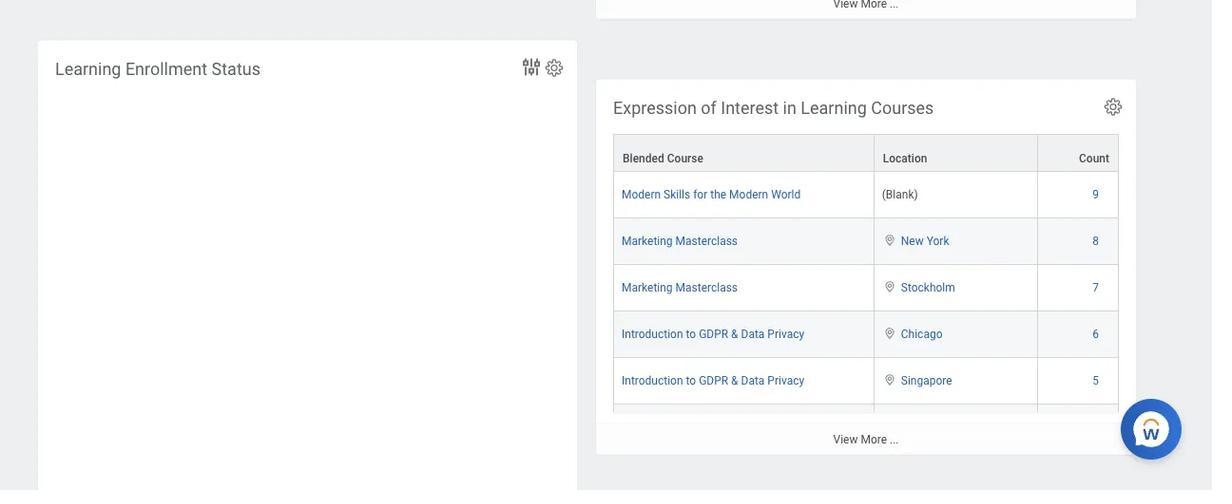 Task type: vqa. For each thing, say whether or not it's contained in the screenshot.
second Privacy
yes



Task type: locate. For each thing, give the bounding box(es) containing it.
&
[[732, 286, 739, 299], [732, 333, 739, 346]]

singapore
[[902, 333, 953, 346]]

singapore link
[[902, 329, 953, 346]]

1 vertical spatial introduction
[[622, 333, 684, 346]]

modern right the the
[[730, 146, 769, 159]]

0 vertical spatial introduction to gdpr & data privacy
[[622, 286, 805, 299]]

location image left the stockholm link
[[883, 238, 898, 252]]

1 masterclass from the top
[[676, 193, 738, 206]]

1 vertical spatial privacy
[[768, 333, 805, 346]]

1 vertical spatial marketing masterclass
[[622, 239, 738, 253]]

1 vertical spatial introduction to gdpr & data privacy
[[622, 333, 805, 346]]

expression of interest in learning courses element
[[596, 38, 1137, 491]]

1 privacy from the top
[[768, 286, 805, 299]]

location image left the new
[[883, 192, 898, 205]]

0 vertical spatial gdpr
[[699, 286, 729, 299]]

row
[[614, 92, 1120, 130], [614, 130, 1120, 177], [614, 177, 1120, 223], [614, 223, 1120, 270], [614, 270, 1120, 316], [614, 316, 1120, 363], [614, 363, 1120, 410], [55, 486, 560, 491]]

location image left singapore
[[883, 332, 898, 345]]

1 marketing from the top
[[622, 193, 673, 206]]

masterclass for stockholm
[[676, 239, 738, 253]]

blended
[[623, 110, 665, 123]]

location image for new york
[[883, 192, 898, 205]]

2 vertical spatial location image
[[883, 332, 898, 345]]

1 gdpr from the top
[[699, 286, 729, 299]]

2 location image from the top
[[883, 238, 898, 252]]

stockholm link
[[902, 236, 956, 253]]

2 cell from the left
[[875, 363, 1039, 410]]

3 location image from the top
[[883, 332, 898, 345]]

2 & from the top
[[732, 333, 739, 346]]

4 column header from the left
[[429, 486, 507, 491]]

1 introduction from the top
[[622, 286, 684, 299]]

learning enrollment status
[[55, 17, 261, 37]]

introduction
[[622, 286, 684, 299], [622, 333, 684, 346]]

stockholm
[[902, 239, 956, 253]]

marketing masterclass
[[622, 193, 738, 206], [622, 239, 738, 253]]

1 vertical spatial &
[[732, 333, 739, 346]]

learning right in
[[801, 56, 867, 76]]

location
[[884, 110, 928, 123]]

view
[[834, 392, 858, 405]]

1 vertical spatial data
[[742, 333, 765, 346]]

0 vertical spatial introduction to gdpr & data privacy link
[[622, 282, 805, 299]]

privacy
[[768, 286, 805, 299], [768, 333, 805, 346]]

1 location image from the top
[[883, 192, 898, 205]]

8 button
[[1093, 192, 1103, 207]]

courses
[[872, 56, 934, 76]]

0 vertical spatial masterclass
[[676, 193, 738, 206]]

1 vertical spatial marketing masterclass link
[[622, 236, 738, 253]]

1 vertical spatial masterclass
[[676, 239, 738, 253]]

1 marketing masterclass from the top
[[622, 193, 738, 206]]

marketing masterclass for stockholm
[[622, 239, 738, 253]]

1 horizontal spatial modern
[[730, 146, 769, 159]]

0 vertical spatial data
[[742, 286, 765, 299]]

2 marketing masterclass from the top
[[622, 239, 738, 253]]

interest
[[721, 56, 779, 76]]

1 to from the top
[[686, 286, 697, 299]]

0 vertical spatial introduction
[[622, 286, 684, 299]]

1 vertical spatial learning
[[801, 56, 867, 76]]

learning
[[55, 17, 121, 37], [801, 56, 867, 76]]

2 masterclass from the top
[[676, 239, 738, 253]]

new york
[[902, 193, 950, 206]]

york
[[927, 193, 950, 206]]

1 data from the top
[[742, 286, 765, 299]]

1 vertical spatial marketing
[[622, 239, 673, 253]]

to for first 'introduction to gdpr & data privacy' link from the bottom
[[686, 333, 697, 346]]

0 vertical spatial to
[[686, 286, 697, 299]]

5
[[1093, 333, 1100, 346]]

marketing masterclass link for new york
[[622, 189, 738, 206]]

marketing masterclass link
[[622, 189, 738, 206], [622, 236, 738, 253]]

in
[[783, 56, 797, 76]]

modern left skills
[[622, 146, 661, 159]]

blended course button
[[615, 93, 874, 129]]

marketing
[[622, 193, 673, 206], [622, 239, 673, 253]]

1 vertical spatial location image
[[883, 238, 898, 252]]

skills
[[664, 146, 691, 159]]

2 introduction to gdpr & data privacy from the top
[[622, 333, 805, 346]]

status
[[212, 17, 261, 37]]

masterclass
[[676, 193, 738, 206], [676, 239, 738, 253]]

view more ...
[[834, 392, 899, 405]]

1 vertical spatial introduction to gdpr & data privacy link
[[622, 329, 805, 346]]

marketing for new york
[[622, 193, 673, 206]]

2 marketing from the top
[[622, 239, 673, 253]]

7 button
[[1093, 238, 1103, 254]]

7
[[1093, 239, 1100, 253]]

world
[[772, 146, 801, 159]]

of
[[701, 56, 717, 76]]

1 vertical spatial to
[[686, 333, 697, 346]]

1 horizontal spatial learning
[[801, 56, 867, 76]]

new york link
[[902, 189, 950, 206]]

gdpr
[[699, 286, 729, 299], [699, 333, 729, 346]]

modern skills for the modern world
[[622, 146, 801, 159]]

learning left enrollment
[[55, 17, 121, 37]]

0 vertical spatial learning
[[55, 17, 121, 37]]

3 cell from the left
[[1039, 363, 1120, 410]]

(blank) element
[[883, 142, 919, 159]]

2 gdpr from the top
[[699, 333, 729, 346]]

3 column header from the left
[[341, 486, 429, 491]]

to
[[686, 286, 697, 299], [686, 333, 697, 346]]

2 marketing masterclass link from the top
[[622, 236, 738, 253]]

introduction to gdpr & data privacy link
[[622, 282, 805, 299], [622, 329, 805, 346]]

data
[[742, 286, 765, 299], [742, 333, 765, 346]]

cell
[[614, 363, 875, 410], [875, 363, 1039, 410], [1039, 363, 1120, 410]]

0 vertical spatial privacy
[[768, 286, 805, 299]]

6 button
[[1093, 285, 1103, 300]]

introduction to gdpr & data privacy
[[622, 286, 805, 299], [622, 333, 805, 346]]

0 vertical spatial marketing masterclass link
[[622, 189, 738, 206]]

0 vertical spatial &
[[732, 286, 739, 299]]

location button
[[875, 93, 1038, 129]]

1 vertical spatial gdpr
[[699, 333, 729, 346]]

column header
[[55, 486, 243, 491], [243, 486, 341, 491], [341, 486, 429, 491], [429, 486, 507, 491], [507, 486, 560, 491]]

location image for stockholm
[[883, 238, 898, 252]]

...
[[890, 392, 899, 405]]

modern
[[622, 146, 661, 159], [730, 146, 769, 159]]

1 marketing masterclass link from the top
[[622, 189, 738, 206]]

0 vertical spatial marketing masterclass
[[622, 193, 738, 206]]

2 to from the top
[[686, 333, 697, 346]]

0 vertical spatial location image
[[883, 192, 898, 205]]

1 column header from the left
[[55, 486, 243, 491]]

0 horizontal spatial modern
[[622, 146, 661, 159]]

location image
[[883, 192, 898, 205], [883, 238, 898, 252], [883, 332, 898, 345]]

2 introduction to gdpr & data privacy link from the top
[[622, 329, 805, 346]]

chicago link
[[902, 282, 943, 299]]

0 vertical spatial marketing
[[622, 193, 673, 206]]



Task type: describe. For each thing, give the bounding box(es) containing it.
1 modern from the left
[[622, 146, 661, 159]]

marketing masterclass link for stockholm
[[622, 236, 738, 253]]

row containing modern skills for the modern world
[[614, 130, 1120, 177]]

count
[[1080, 110, 1110, 123]]

1 introduction to gdpr & data privacy link from the top
[[622, 282, 805, 299]]

blended course
[[623, 110, 704, 123]]

expression of interest in learning courses
[[614, 56, 934, 76]]

9
[[1093, 146, 1100, 159]]

1 introduction to gdpr & data privacy from the top
[[622, 286, 805, 299]]

2 introduction from the top
[[622, 333, 684, 346]]

for
[[694, 146, 708, 159]]

marketing masterclass for new york
[[622, 193, 738, 206]]

1 & from the top
[[732, 286, 739, 299]]

location image for singapore
[[883, 332, 898, 345]]

masterclass for new york
[[676, 193, 738, 206]]

0 horizontal spatial learning
[[55, 17, 121, 37]]

6
[[1093, 286, 1100, 299]]

to for 1st 'introduction to gdpr & data privacy' link from the top
[[686, 286, 697, 299]]

1 cell from the left
[[614, 363, 875, 410]]

view more ... link
[[596, 382, 1137, 414]]

9 button
[[1093, 145, 1103, 160]]

2 column header from the left
[[243, 486, 341, 491]]

2 privacy from the top
[[768, 333, 805, 346]]

count button
[[1039, 93, 1119, 129]]

modern skills for the modern world link
[[622, 142, 801, 159]]

(blank)
[[883, 146, 919, 159]]

new
[[902, 193, 924, 206]]

2 data from the top
[[742, 333, 765, 346]]

marketing for stockholm
[[622, 239, 673, 253]]

5 column header from the left
[[507, 486, 560, 491]]

expression
[[614, 56, 697, 76]]

chicago
[[902, 286, 943, 299]]

row containing blended course
[[614, 92, 1120, 130]]

5 button
[[1093, 332, 1103, 347]]

more
[[861, 392, 888, 405]]

8
[[1093, 193, 1100, 206]]

2 modern from the left
[[730, 146, 769, 159]]

enrollment
[[125, 17, 207, 37]]

course
[[668, 110, 704, 123]]

location image
[[883, 285, 898, 298]]

the
[[711, 146, 727, 159]]



